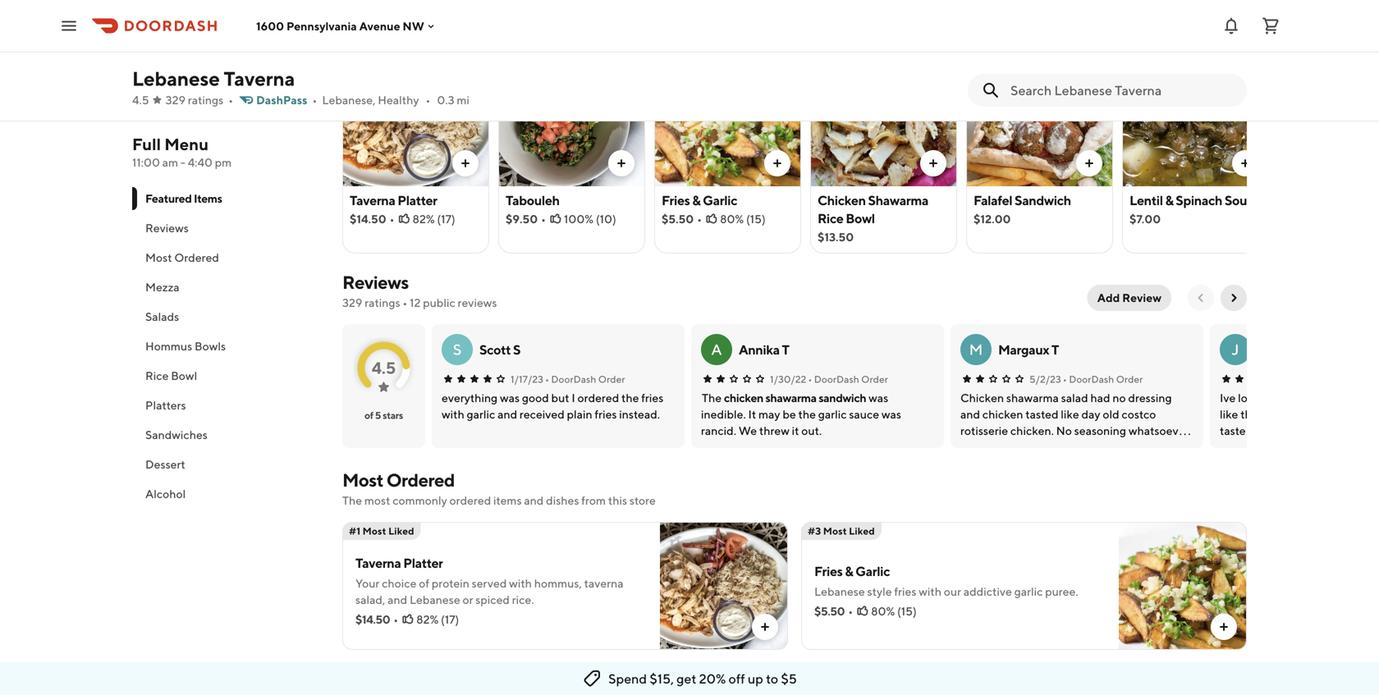 Task type: describe. For each thing, give the bounding box(es) containing it.
rice.
[[512, 593, 534, 607]]

platter for taverna platter
[[398, 193, 437, 208]]

lebanese,
[[322, 93, 376, 107]]

1/30/22
[[770, 374, 807, 385]]

protein
[[432, 577, 470, 590]]

reviews for reviews
[[145, 221, 189, 235]]

reviews 329 ratings • 12 public reviews
[[342, 272, 497, 310]]

pennsylvania
[[287, 19, 357, 33]]

rice bowl button
[[132, 361, 323, 391]]

order for m
[[1117, 374, 1143, 385]]

1 vertical spatial 80% (15)
[[871, 605, 917, 618]]

and inside taverna platter your choice of protein served with hommus, taverna salad, and lebanese or spiced rice.
[[388, 593, 407, 607]]

margaux t
[[999, 342, 1059, 358]]

0.3
[[437, 93, 455, 107]]

our
[[944, 585, 962, 599]]

salads button
[[132, 302, 323, 332]]

• doordash order for m
[[1063, 374, 1143, 385]]

1 vertical spatial 82% (17)
[[417, 613, 459, 627]]

commonly
[[393, 494, 447, 508]]

shawarma
[[766, 391, 817, 405]]

0 vertical spatial #3 most liked
[[661, 52, 728, 63]]

0 horizontal spatial featured
[[145, 192, 192, 205]]

$5.50 for $5.50
[[662, 212, 694, 226]]

$14.50 •
[[356, 613, 398, 627]]

$7.00
[[1130, 212, 1161, 226]]

1 vertical spatial featured items
[[145, 192, 222, 205]]

1600 pennsylvania avenue nw
[[256, 19, 424, 33]]

5
[[375, 410, 381, 421]]

Item Search search field
[[1011, 81, 1234, 99]]

1 vertical spatial fries & garlic image
[[1119, 522, 1247, 650]]

ordered
[[450, 494, 491, 508]]

reviews link
[[342, 272, 409, 293]]

pm
[[215, 156, 232, 169]]

am
[[162, 156, 178, 169]]

public
[[423, 296, 456, 310]]

chicken
[[818, 193, 866, 208]]

rice bowl
[[145, 369, 197, 383]]

0 vertical spatial (17)
[[437, 212, 456, 226]]

garlic for fries & garlic lebanese style fries with our addictive garlic puree.
[[856, 564, 890, 579]]

1 #1 from the top
[[349, 52, 361, 63]]

& for lentil & spinach soup $7.00
[[1166, 193, 1174, 208]]

1/17/23
[[511, 374, 544, 385]]

0 vertical spatial featured items
[[342, 17, 480, 40]]

t for a
[[782, 342, 790, 358]]

1 vertical spatial (17)
[[441, 613, 459, 627]]

chicken shawarma sandwich button
[[724, 390, 867, 407]]

rice inside button
[[145, 369, 169, 383]]

rice inside chicken shawarma rice bowl $13.50
[[818, 211, 844, 226]]

0 horizontal spatial 4.5
[[132, 93, 149, 107]]

tabouleh
[[506, 193, 560, 208]]

add review button
[[1088, 285, 1172, 311]]

get
[[677, 671, 697, 687]]

sandwiches
[[145, 428, 208, 442]]

0 vertical spatial taverna
[[224, 67, 295, 90]]

bowl inside chicken shawarma rice bowl $13.50
[[846, 211, 875, 226]]

& for fries & garlic
[[693, 193, 701, 208]]

puree.
[[1046, 585, 1079, 599]]

most inside button
[[145, 251, 172, 264]]

doordash for s
[[551, 374, 597, 385]]

doordash for a
[[815, 374, 860, 385]]

dashpass •
[[256, 93, 317, 107]]

1 horizontal spatial s
[[513, 342, 521, 358]]

nw
[[403, 19, 424, 33]]

dishes
[[546, 494, 579, 508]]

1 horizontal spatial 80%
[[871, 605, 895, 618]]

fries & garlic
[[662, 193, 738, 208]]

served
[[472, 577, 507, 590]]

dashpass
[[256, 93, 308, 107]]

1 vertical spatial tabouleh image
[[660, 665, 788, 696]]

$14.50 for $14.50 •
[[356, 613, 390, 627]]

bowls
[[195, 340, 226, 353]]

this
[[608, 494, 627, 508]]

1600 pennsylvania avenue nw button
[[256, 19, 438, 33]]

reviews button
[[132, 214, 323, 243]]

sandwich
[[819, 391, 867, 405]]

20%
[[699, 671, 726, 687]]

hommus bowls
[[145, 340, 226, 353]]

most ordered the most commonly ordered items and dishes from this store
[[342, 470, 656, 508]]

style
[[868, 585, 892, 599]]

-
[[181, 156, 186, 169]]

platters button
[[132, 391, 323, 420]]

shawarma
[[868, 193, 929, 208]]

& for fries & garlic lebanese style fries with our addictive garlic puree.
[[845, 564, 854, 579]]

0 horizontal spatial 80%
[[720, 212, 744, 226]]

1 vertical spatial taverna platter image
[[660, 522, 788, 650]]

m
[[970, 341, 983, 358]]

1 horizontal spatial #3 most liked
[[808, 526, 875, 537]]

of 5 stars
[[365, 410, 403, 421]]

alcohol button
[[132, 480, 323, 509]]

1 #1 most liked from the top
[[349, 52, 415, 63]]

platter for taverna platter your choice of protein served with hommus, taverna salad, and lebanese or spiced rice.
[[403, 556, 443, 571]]

1600
[[256, 19, 284, 33]]

full
[[132, 135, 161, 154]]

salads
[[145, 310, 179, 324]]

the
[[342, 494, 362, 508]]

0 vertical spatial 82%
[[413, 212, 435, 226]]

$5
[[781, 671, 797, 687]]

329 inside reviews 329 ratings • 12 public reviews
[[342, 296, 363, 310]]

most
[[365, 494, 390, 508]]

healthy
[[378, 93, 419, 107]]

4:40
[[188, 156, 213, 169]]

$12.00
[[974, 212, 1011, 226]]

items inside heading
[[429, 17, 480, 40]]

hommus,
[[534, 577, 582, 590]]

spinach
[[1176, 193, 1223, 208]]

lebanese taverna
[[132, 67, 295, 90]]

spend
[[609, 671, 647, 687]]

spiced
[[476, 593, 510, 607]]

taverna platter
[[350, 193, 437, 208]]

garlic for fries & garlic
[[703, 193, 738, 208]]

ordered for most ordered
[[174, 251, 219, 264]]

stars
[[383, 410, 403, 421]]

(10)
[[596, 212, 617, 226]]

open menu image
[[59, 16, 79, 36]]

reviews for reviews 329 ratings • 12 public reviews
[[342, 272, 409, 293]]

dessert
[[145, 458, 185, 471]]

bowl inside button
[[171, 369, 197, 383]]

margaux
[[999, 342, 1050, 358]]

5/2/23
[[1030, 374, 1062, 385]]

doordash for m
[[1069, 374, 1115, 385]]

2 #1 from the top
[[349, 526, 361, 537]]

• inside reviews 329 ratings • 12 public reviews
[[403, 296, 408, 310]]

falafel
[[974, 193, 1013, 208]]

from
[[582, 494, 606, 508]]

with inside fries & garlic lebanese style fries with our addictive garlic puree.
[[919, 585, 942, 599]]

• doordash order for a
[[808, 374, 889, 385]]

add
[[1098, 291, 1120, 305]]



Task type: locate. For each thing, give the bounding box(es) containing it.
add item to cart image for chicken shawarma rice bowl
[[927, 157, 940, 170]]

lebanese, healthy • 0.3 mi
[[322, 93, 470, 107]]

0 vertical spatial ratings
[[188, 93, 224, 107]]

0 vertical spatial reviews
[[145, 221, 189, 235]]

1 horizontal spatial tabouleh image
[[660, 665, 788, 696]]

store
[[630, 494, 656, 508]]

329
[[166, 93, 186, 107], [342, 296, 363, 310]]

2 horizontal spatial doordash
[[1069, 374, 1115, 385]]

11:00
[[132, 156, 160, 169]]

1 horizontal spatial fries & garlic image
[[1119, 522, 1247, 650]]

1 vertical spatial platter
[[403, 556, 443, 571]]

most inside most ordered the most commonly ordered items and dishes from this store
[[342, 470, 383, 491]]

1 vertical spatial reviews
[[342, 272, 409, 293]]

2 horizontal spatial order
[[1117, 374, 1143, 385]]

chicken shawarma rice bowl $13.50
[[818, 193, 929, 244]]

next button of carousel image
[[1228, 22, 1241, 35]]

0 vertical spatial platter
[[398, 193, 437, 208]]

a
[[712, 341, 722, 358]]

1 t from the left
[[782, 342, 790, 358]]

reviews
[[458, 296, 497, 310]]

s left scott
[[453, 341, 462, 358]]

1 horizontal spatial and
[[524, 494, 544, 508]]

3 doordash from the left
[[1069, 374, 1115, 385]]

• doordash order
[[545, 374, 625, 385], [808, 374, 889, 385], [1063, 374, 1143, 385]]

80% down style
[[871, 605, 895, 618]]

0 horizontal spatial (15)
[[747, 212, 766, 226]]

ordered for most ordered the most commonly ordered items and dishes from this store
[[387, 470, 455, 491]]

1 horizontal spatial items
[[429, 17, 480, 40]]

1 vertical spatial 82%
[[417, 613, 439, 627]]

82% (17) down taverna platter
[[413, 212, 456, 226]]

0 horizontal spatial fries & garlic image
[[655, 48, 801, 186]]

0 vertical spatial garlic
[[703, 193, 738, 208]]

0 horizontal spatial items
[[194, 192, 222, 205]]

ratings
[[188, 93, 224, 107], [365, 296, 400, 310]]

t for m
[[1052, 342, 1059, 358]]

avenue
[[359, 19, 400, 33]]

rice up platters
[[145, 369, 169, 383]]

1 horizontal spatial order
[[862, 374, 889, 385]]

ordered down reviews button
[[174, 251, 219, 264]]

up
[[748, 671, 764, 687]]

1 vertical spatial #3
[[808, 526, 821, 537]]

addictive
[[964, 585, 1012, 599]]

rice up the $13.50
[[818, 211, 844, 226]]

bowl down chicken
[[846, 211, 875, 226]]

or
[[463, 593, 473, 607]]

1 vertical spatial 4.5
[[372, 358, 396, 378]]

lebanese inside fries & garlic lebanese style fries with our addictive garlic puree.
[[815, 585, 865, 599]]

lebanese inside taverna platter your choice of protein served with hommus, taverna salad, and lebanese or spiced rice.
[[410, 593, 460, 607]]

taverna for taverna platter your choice of protein served with hommus, taverna salad, and lebanese or spiced rice.
[[356, 556, 401, 571]]

most
[[363, 52, 386, 63], [677, 52, 700, 63], [145, 251, 172, 264], [342, 470, 383, 491], [363, 526, 386, 537], [824, 526, 847, 537]]

80% (15) down fries
[[871, 605, 917, 618]]

1 horizontal spatial 329
[[342, 296, 363, 310]]

with up rice.
[[509, 577, 532, 590]]

doordash right 5/2/23
[[1069, 374, 1115, 385]]

80% down fries & garlic
[[720, 212, 744, 226]]

mi
[[457, 93, 470, 107]]

82% down taverna platter
[[413, 212, 435, 226]]

s right scott
[[513, 342, 521, 358]]

& inside lentil & spinach soup $7.00
[[1166, 193, 1174, 208]]

#1 most liked
[[349, 52, 415, 63], [349, 526, 415, 537]]

lebanese up 329 ratings •
[[132, 67, 220, 90]]

most ordered
[[145, 251, 219, 264]]

0 horizontal spatial doordash
[[551, 374, 597, 385]]

fries & garlic image
[[655, 48, 801, 186], [1119, 522, 1247, 650]]

add item to cart image
[[615, 157, 628, 170], [771, 157, 784, 170], [927, 157, 940, 170]]

$15,
[[650, 671, 674, 687]]

1 horizontal spatial $5.50
[[815, 605, 845, 618]]

0 vertical spatial $14.50
[[350, 212, 387, 226]]

82% (17) down protein
[[417, 613, 459, 627]]

4.5
[[132, 93, 149, 107], [372, 358, 396, 378]]

#1 most liked down most
[[349, 526, 415, 537]]

garlic inside fries & garlic lebanese style fries with our addictive garlic puree.
[[856, 564, 890, 579]]

(17)
[[437, 212, 456, 226], [441, 613, 459, 627]]

1 • doordash order from the left
[[545, 374, 625, 385]]

reviews
[[145, 221, 189, 235], [342, 272, 409, 293]]

of left 5
[[365, 410, 373, 421]]

previous image
[[1195, 292, 1208, 305]]

4.5 up full
[[132, 93, 149, 107]]

lentil
[[1130, 193, 1163, 208]]

& inside fries & garlic lebanese style fries with our addictive garlic puree.
[[845, 564, 854, 579]]

2 horizontal spatial add item to cart image
[[927, 157, 940, 170]]

0 horizontal spatial rice
[[145, 369, 169, 383]]

3 • doordash order from the left
[[1063, 374, 1143, 385]]

80%
[[720, 212, 744, 226], [871, 605, 895, 618]]

0 horizontal spatial 80% (15)
[[720, 212, 766, 226]]

reviews inside reviews 329 ratings • 12 public reviews
[[342, 272, 409, 293]]

items right nw
[[429, 17, 480, 40]]

lentil & spinach soup image
[[1123, 48, 1269, 186]]

of right choice
[[419, 577, 430, 590]]

2 order from the left
[[862, 374, 889, 385]]

1 vertical spatial ordered
[[387, 470, 455, 491]]

notification bell image
[[1222, 16, 1242, 36]]

329 ratings •
[[166, 93, 233, 107]]

1 vertical spatial fries
[[815, 564, 843, 579]]

featured inside featured items heading
[[342, 17, 425, 40]]

with inside taverna platter your choice of protein served with hommus, taverna salad, and lebanese or spiced rice.
[[509, 577, 532, 590]]

taverna platter your choice of protein served with hommus, taverna salad, and lebanese or spiced rice.
[[356, 556, 624, 607]]

featured items
[[342, 17, 480, 40], [145, 192, 222, 205]]

#3
[[661, 52, 674, 63], [808, 526, 821, 537]]

2 horizontal spatial • doordash order
[[1063, 374, 1143, 385]]

1 horizontal spatial bowl
[[846, 211, 875, 226]]

0 vertical spatial tabouleh image
[[499, 48, 645, 186]]

0 horizontal spatial lebanese
[[132, 67, 220, 90]]

1 vertical spatial ratings
[[365, 296, 400, 310]]

2 horizontal spatial &
[[1166, 193, 1174, 208]]

1 vertical spatial of
[[419, 577, 430, 590]]

1 vertical spatial bowl
[[171, 369, 197, 383]]

0 horizontal spatial tabouleh image
[[499, 48, 645, 186]]

order for a
[[862, 374, 889, 385]]

1 horizontal spatial #3
[[808, 526, 821, 537]]

1 horizontal spatial featured items
[[342, 17, 480, 40]]

spend $15, get 20% off up to $5
[[609, 671, 797, 687]]

1 order from the left
[[599, 374, 625, 385]]

1 vertical spatial $14.50
[[356, 613, 390, 627]]

80% (15) down fries & garlic
[[720, 212, 766, 226]]

0 vertical spatial #1
[[349, 52, 361, 63]]

3 add item to cart image from the left
[[927, 157, 940, 170]]

0 vertical spatial 329
[[166, 93, 186, 107]]

1 vertical spatial rice
[[145, 369, 169, 383]]

0 horizontal spatial order
[[599, 374, 625, 385]]

garlic
[[1015, 585, 1043, 599]]

100% (10)
[[564, 212, 617, 226]]

1 add item to cart image from the left
[[615, 157, 628, 170]]

tabouleh image
[[499, 48, 645, 186], [660, 665, 788, 696]]

#3 most liked
[[661, 52, 728, 63], [808, 526, 875, 537]]

doordash up sandwich
[[815, 374, 860, 385]]

doordash
[[551, 374, 597, 385], [815, 374, 860, 385], [1069, 374, 1115, 385]]

2 vertical spatial taverna
[[356, 556, 401, 571]]

of inside taverna platter your choice of protein served with hommus, taverna salad, and lebanese or spiced rice.
[[419, 577, 430, 590]]

t right annika
[[782, 342, 790, 358]]

2 horizontal spatial lebanese
[[815, 585, 865, 599]]

taverna inside taverna platter your choice of protein served with hommus, taverna salad, and lebanese or spiced rice.
[[356, 556, 401, 571]]

• doordash order up sandwich
[[808, 374, 889, 385]]

annika
[[739, 342, 780, 358]]

0 vertical spatial taverna platter image
[[343, 48, 489, 186]]

0 vertical spatial and
[[524, 494, 544, 508]]

fries & garlic lebanese style fries with our addictive garlic puree.
[[815, 564, 1079, 599]]

1 horizontal spatial add item to cart image
[[771, 157, 784, 170]]

order for s
[[599, 374, 625, 385]]

329 down the lebanese taverna
[[166, 93, 186, 107]]

(17) down protein
[[441, 613, 459, 627]]

1 horizontal spatial featured
[[342, 17, 425, 40]]

2 add item to cart image from the left
[[771, 157, 784, 170]]

0 horizontal spatial taverna platter image
[[343, 48, 489, 186]]

1 horizontal spatial taverna platter image
[[660, 522, 788, 650]]

chicken shawarma rice bowl image
[[811, 48, 957, 186]]

0 vertical spatial (15)
[[747, 212, 766, 226]]

lentil & spinach soup $7.00
[[1130, 193, 1255, 226]]

0 horizontal spatial add item to cart image
[[615, 157, 628, 170]]

0 horizontal spatial t
[[782, 342, 790, 358]]

add item to cart image for tabouleh
[[615, 157, 628, 170]]

0 items, open order cart image
[[1261, 16, 1281, 36]]

add review
[[1098, 291, 1162, 305]]

(15)
[[747, 212, 766, 226], [898, 605, 917, 618]]

ordered up commonly
[[387, 470, 455, 491]]

ordered inside button
[[174, 251, 219, 264]]

0 vertical spatial 82% (17)
[[413, 212, 456, 226]]

1 horizontal spatial with
[[919, 585, 942, 599]]

items
[[494, 494, 522, 508]]

• doordash order right 1/17/23
[[545, 374, 625, 385]]

and
[[524, 494, 544, 508], [388, 593, 407, 607]]

fries for fries & garlic
[[662, 193, 690, 208]]

0 horizontal spatial &
[[693, 193, 701, 208]]

0 vertical spatial of
[[365, 410, 373, 421]]

liked
[[389, 52, 415, 63], [702, 52, 728, 63], [389, 526, 415, 537], [849, 526, 875, 537]]

#1 most liked down avenue
[[349, 52, 415, 63]]

1 horizontal spatial of
[[419, 577, 430, 590]]

&
[[693, 193, 701, 208], [1166, 193, 1174, 208], [845, 564, 854, 579]]

0 horizontal spatial of
[[365, 410, 373, 421]]

ordered inside most ordered the most commonly ordered items and dishes from this store
[[387, 470, 455, 491]]

ratings inside reviews 329 ratings • 12 public reviews
[[365, 296, 400, 310]]

hommus bowls button
[[132, 332, 323, 361]]

1 doordash from the left
[[551, 374, 597, 385]]

fries inside fries & garlic lebanese style fries with our addictive garlic puree.
[[815, 564, 843, 579]]

#1
[[349, 52, 361, 63], [349, 526, 361, 537]]

1 horizontal spatial t
[[1052, 342, 1059, 358]]

falafel sandwich image
[[967, 48, 1113, 186]]

taverna platter image
[[343, 48, 489, 186], [660, 522, 788, 650]]

• doordash order right 5/2/23
[[1063, 374, 1143, 385]]

1 horizontal spatial &
[[845, 564, 854, 579]]

featured
[[342, 17, 425, 40], [145, 192, 192, 205]]

1 horizontal spatial 80% (15)
[[871, 605, 917, 618]]

0 horizontal spatial featured items
[[145, 192, 222, 205]]

$5.50 for $5.50 •
[[815, 605, 845, 618]]

• doordash order for s
[[545, 374, 625, 385]]

featured items heading
[[342, 16, 480, 42]]

taverna
[[584, 577, 624, 590]]

2 t from the left
[[1052, 342, 1059, 358]]

review
[[1123, 291, 1162, 305]]

(17) down taverna platter
[[437, 212, 456, 226]]

and inside most ordered the most commonly ordered items and dishes from this store
[[524, 494, 544, 508]]

1 horizontal spatial 4.5
[[372, 358, 396, 378]]

2 #1 most liked from the top
[[349, 526, 415, 537]]

0 horizontal spatial 329
[[166, 93, 186, 107]]

82% (17)
[[413, 212, 456, 226], [417, 613, 459, 627]]

add item to cart image
[[459, 157, 472, 170], [1083, 157, 1096, 170], [1239, 157, 1252, 170], [759, 621, 772, 634], [1218, 621, 1231, 634]]

choice
[[382, 577, 417, 590]]

reviews inside button
[[145, 221, 189, 235]]

0 horizontal spatial ratings
[[188, 93, 224, 107]]

salad,
[[356, 593, 385, 607]]

$14.50 down taverna platter
[[350, 212, 387, 226]]

and down choice
[[388, 593, 407, 607]]

1 horizontal spatial ratings
[[365, 296, 400, 310]]

t
[[782, 342, 790, 358], [1052, 342, 1059, 358]]

items up reviews button
[[194, 192, 222, 205]]

•
[[228, 93, 233, 107], [312, 93, 317, 107], [426, 93, 431, 107], [390, 212, 395, 226], [541, 212, 546, 226], [697, 212, 702, 226], [403, 296, 408, 310], [545, 374, 549, 385], [808, 374, 813, 385], [1063, 374, 1067, 385], [849, 605, 853, 618], [394, 613, 398, 627]]

4.5 up of 5 stars
[[372, 358, 396, 378]]

with left 'our'
[[919, 585, 942, 599]]

ratings down the reviews link
[[365, 296, 400, 310]]

0 vertical spatial 80% (15)
[[720, 212, 766, 226]]

lebanese
[[132, 67, 220, 90], [815, 585, 865, 599], [410, 593, 460, 607]]

ratings down the lebanese taverna
[[188, 93, 224, 107]]

1 vertical spatial featured
[[145, 192, 192, 205]]

fries
[[895, 585, 917, 599]]

taverna for taverna platter
[[350, 193, 395, 208]]

1 horizontal spatial (15)
[[898, 605, 917, 618]]

chicken shawarma sandwich
[[724, 391, 867, 405]]

menu
[[164, 135, 209, 154]]

mezza
[[145, 280, 180, 294]]

1 vertical spatial #1
[[349, 526, 361, 537]]

platter inside taverna platter your choice of protein served with hommus, taverna salad, and lebanese or spiced rice.
[[403, 556, 443, 571]]

1 vertical spatial (15)
[[898, 605, 917, 618]]

80% (15)
[[720, 212, 766, 226], [871, 605, 917, 618]]

1 vertical spatial 329
[[342, 296, 363, 310]]

0 horizontal spatial garlic
[[703, 193, 738, 208]]

$9.50
[[506, 212, 538, 226]]

3 order from the left
[[1117, 374, 1143, 385]]

2 • doordash order from the left
[[808, 374, 889, 385]]

1 horizontal spatial fries
[[815, 564, 843, 579]]

sandwich
[[1015, 193, 1072, 208]]

0 vertical spatial $5.50
[[662, 212, 694, 226]]

j
[[1232, 341, 1240, 358]]

$14.50
[[350, 212, 387, 226], [356, 613, 390, 627]]

platters
[[145, 399, 186, 412]]

$14.50 down salad,
[[356, 613, 390, 627]]

lebanese down protein
[[410, 593, 460, 607]]

of
[[365, 410, 373, 421], [419, 577, 430, 590]]

$5.50 •
[[815, 605, 853, 618]]

alcohol
[[145, 487, 186, 501]]

next image
[[1228, 292, 1241, 305]]

$5.50
[[662, 212, 694, 226], [815, 605, 845, 618]]

scott
[[480, 342, 511, 358]]

doordash right 1/17/23
[[551, 374, 597, 385]]

$13.50
[[818, 230, 854, 244]]

0 vertical spatial #3
[[661, 52, 674, 63]]

0 horizontal spatial #3
[[661, 52, 674, 63]]

t up 5/2/23
[[1052, 342, 1059, 358]]

0 horizontal spatial bowl
[[171, 369, 197, 383]]

0 vertical spatial items
[[429, 17, 480, 40]]

1 vertical spatial and
[[388, 593, 407, 607]]

0 horizontal spatial s
[[453, 341, 462, 358]]

0 horizontal spatial with
[[509, 577, 532, 590]]

fries for fries & garlic lebanese style fries with our addictive garlic puree.
[[815, 564, 843, 579]]

0 vertical spatial bowl
[[846, 211, 875, 226]]

#1 down the the
[[349, 526, 361, 537]]

lebanese up $5.50 •
[[815, 585, 865, 599]]

1 horizontal spatial • doordash order
[[808, 374, 889, 385]]

bowl down hommus bowls
[[171, 369, 197, 383]]

82% down protein
[[417, 613, 439, 627]]

0 horizontal spatial ordered
[[174, 251, 219, 264]]

and right items
[[524, 494, 544, 508]]

items
[[429, 17, 480, 40], [194, 192, 222, 205]]

2 doordash from the left
[[815, 374, 860, 385]]

$14.50 for $14.50
[[350, 212, 387, 226]]

#1 down the 1600 pennsylvania avenue nw popup button
[[349, 52, 361, 63]]

1 vertical spatial 80%
[[871, 605, 895, 618]]

1 vertical spatial garlic
[[856, 564, 890, 579]]

329 down the reviews link
[[342, 296, 363, 310]]



Task type: vqa. For each thing, say whether or not it's contained in the screenshot.
NUGGETS for Chick-fil-A® Nuggets
no



